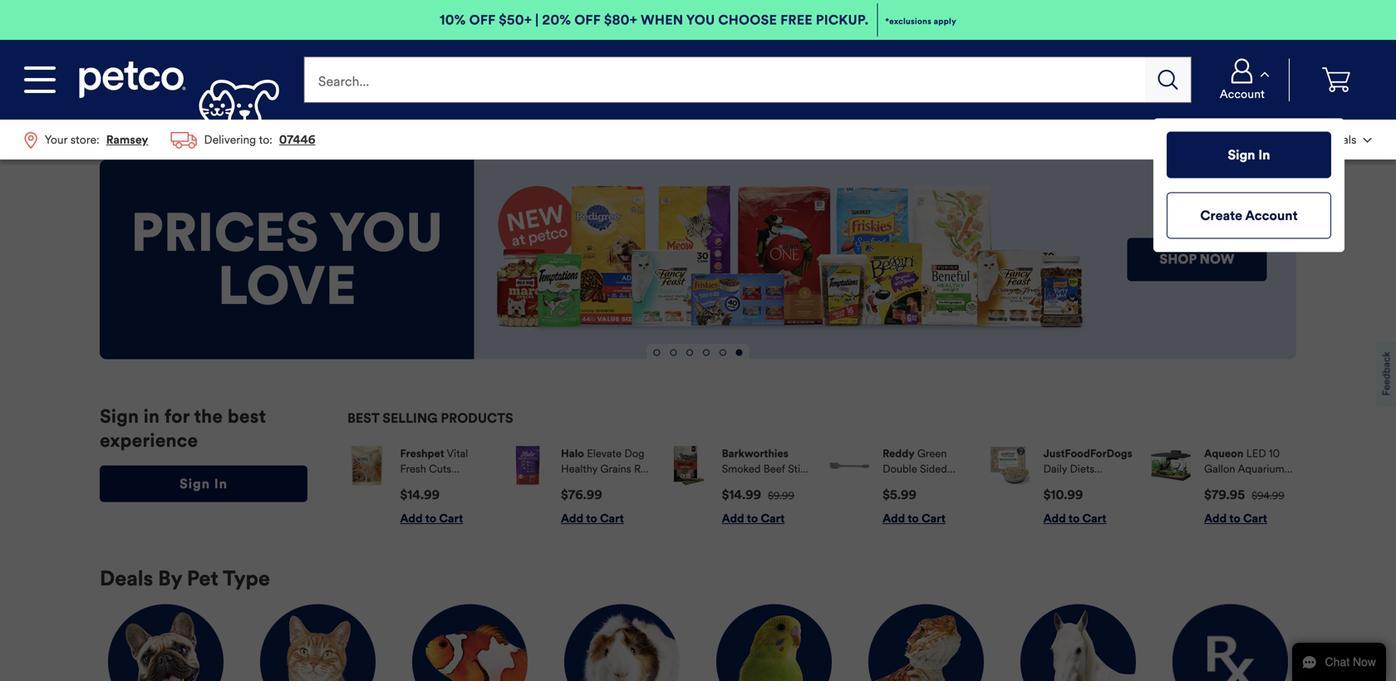 Task type: describe. For each thing, give the bounding box(es) containing it.
*exclusions apply
[[886, 16, 957, 27]]

sign in for sign in button to the top
[[1228, 147, 1271, 163]]

free
[[781, 12, 813, 28]]

10% off $50+ | 20% off $80+ when you choose free pickup.
[[440, 12, 869, 28]]

pet pharmacy image
[[1173, 605, 1289, 682]]

the
[[194, 405, 223, 428]]

$5.99
[[883, 488, 917, 503]]

1 $14.99 list item from the left
[[348, 447, 492, 527]]

in for sign in button to the top
[[1259, 147, 1271, 163]]

you
[[687, 12, 715, 28]]

best
[[228, 405, 266, 428]]

0 vertical spatial sign in button
[[1167, 132, 1332, 178]]

0 horizontal spatial sign in button
[[100, 466, 308, 503]]

sign inside sign in for the best experience
[[100, 405, 139, 428]]

experience
[[100, 429, 198, 452]]

bird deals image
[[717, 605, 832, 682]]

1 list item from the left
[[1148, 120, 1229, 160]]

products
[[441, 410, 514, 427]]

$14.99 $9.99
[[722, 488, 795, 503]]

sign for sign in button to the top
[[1228, 147, 1256, 163]]

$76.99
[[561, 488, 603, 503]]

$14.99 for $14.99 $9.99
[[722, 488, 762, 503]]

carat down icon 13 image inside popup button
[[1364, 138, 1372, 143]]

|
[[536, 12, 539, 28]]

list containing $14.99
[[348, 433, 1297, 540]]

deals
[[100, 566, 153, 592]]

pet
[[187, 566, 219, 592]]

sign in for the best experience
[[100, 405, 266, 452]]

cat deals image
[[260, 605, 376, 682]]

$10.99
[[1044, 488, 1084, 503]]

$80+
[[604, 12, 638, 28]]

2 $14.99 list item from the left
[[669, 447, 814, 527]]

in for the left sign in button
[[214, 476, 228, 493]]

sign in for the left sign in button
[[180, 476, 228, 493]]

create
[[1201, 207, 1243, 224]]

farm and feed deals image
[[1021, 605, 1137, 682]]



Task type: vqa. For each thing, say whether or not it's contained in the screenshot.
fourth Plus icon 2 from the top of the page
no



Task type: locate. For each thing, give the bounding box(es) containing it.
best selling products
[[348, 410, 514, 427]]

1 $14.99 from the left
[[400, 488, 440, 503]]

sign in button up create account
[[1167, 132, 1332, 178]]

1 vertical spatial sign in button
[[100, 466, 308, 503]]

$76.99 list item
[[508, 447, 653, 527]]

10%
[[440, 12, 466, 28]]

off right "10%"
[[469, 12, 496, 28]]

$10.99 list item
[[991, 447, 1136, 527]]

sign in button
[[1167, 132, 1332, 178], [100, 466, 308, 503]]

search image
[[1159, 70, 1179, 90]]

sign in up create account
[[1228, 147, 1271, 163]]

2 $14.99 from the left
[[722, 488, 762, 503]]

0 horizontal spatial $14.99 list item
[[348, 447, 492, 527]]

create account button
[[1167, 192, 1332, 239]]

0 vertical spatial carat down icon 13 image
[[1261, 72, 1270, 77]]

carat down icon 13 button
[[1203, 58, 1283, 101]]

off
[[469, 12, 496, 28], [575, 12, 601, 28]]

$50+
[[499, 12, 532, 28]]

sign for the left sign in button
[[180, 476, 210, 493]]

list item
[[1148, 120, 1229, 160], [1229, 120, 1317, 160]]

sign left the in on the left bottom
[[100, 405, 139, 428]]

$9.99
[[768, 490, 795, 503]]

20%
[[542, 12, 571, 28]]

sign in down sign in for the best experience
[[180, 476, 228, 493]]

0 horizontal spatial off
[[469, 12, 496, 28]]

1 horizontal spatial carat down icon 13 image
[[1364, 138, 1372, 143]]

0 horizontal spatial sign
[[100, 405, 139, 428]]

1 horizontal spatial $14.99 list item
[[669, 447, 814, 527]]

$79.95 $94.99
[[1205, 488, 1285, 503]]

carat down icon 13 button
[[1319, 121, 1382, 158]]

Search search field
[[304, 57, 1146, 103]]

1 vertical spatial sign
[[100, 405, 139, 428]]

apply
[[934, 16, 957, 27]]

list
[[13, 120, 327, 160], [1148, 120, 1383, 160], [348, 433, 1297, 540]]

$14.99 left $9.99
[[722, 488, 762, 503]]

list item down search image
[[1148, 120, 1229, 160]]

$14.99 down selling
[[400, 488, 440, 503]]

*exclusions
[[886, 16, 932, 27]]

in
[[144, 405, 160, 428]]

2 vertical spatial sign
[[180, 476, 210, 493]]

$79.95 list item
[[1152, 447, 1297, 527]]

$14.99 list item
[[348, 447, 492, 527], [669, 447, 814, 527]]

account
[[1246, 207, 1298, 224]]

sign in button down sign in for the best experience
[[100, 466, 308, 503]]

0 vertical spatial sign
[[1228, 147, 1256, 163]]

$14.99
[[400, 488, 440, 503], [722, 488, 762, 503]]

1 horizontal spatial sign in
[[1228, 147, 1271, 163]]

1 horizontal spatial off
[[575, 12, 601, 28]]

by
[[158, 566, 182, 592]]

in down sign in for the best experience
[[214, 476, 228, 493]]

1 vertical spatial carat down icon 13 image
[[1364, 138, 1372, 143]]

0 vertical spatial sign in
[[1228, 147, 1271, 163]]

1 horizontal spatial sign
[[180, 476, 210, 493]]

sign down sign in for the best experience
[[180, 476, 210, 493]]

deals by pet type
[[100, 566, 270, 592]]

sign in
[[1228, 147, 1271, 163], [180, 476, 228, 493]]

1 vertical spatial in
[[214, 476, 228, 493]]

carat down icon 13 image
[[1261, 72, 1270, 77], [1364, 138, 1372, 143]]

1 horizontal spatial $14.99
[[722, 488, 762, 503]]

0 horizontal spatial $14.99
[[400, 488, 440, 503]]

2 list item from the left
[[1229, 120, 1317, 160]]

small pet deals image
[[565, 605, 680, 682]]

1 horizontal spatial sign in button
[[1167, 132, 1332, 178]]

1 horizontal spatial in
[[1259, 147, 1271, 163]]

0 horizontal spatial in
[[214, 476, 228, 493]]

$5.99 list item
[[830, 447, 975, 527]]

reptile deals image
[[869, 605, 984, 682]]

in up account
[[1259, 147, 1271, 163]]

2 horizontal spatial sign
[[1228, 147, 1256, 163]]

$14.99 for $14.99
[[400, 488, 440, 503]]

2 off from the left
[[575, 12, 601, 28]]

dog deals image
[[108, 605, 224, 682]]

1 off from the left
[[469, 12, 496, 28]]

best
[[348, 410, 379, 427]]

choose
[[719, 12, 777, 28]]

pickup.
[[816, 12, 869, 28]]

in
[[1259, 147, 1271, 163], [214, 476, 228, 493]]

off right 20% in the top left of the page
[[575, 12, 601, 28]]

1 vertical spatial sign in
[[180, 476, 228, 493]]

list item down carat down icon 13 dropdown button
[[1229, 120, 1317, 160]]

sign in link
[[100, 466, 308, 503]]

selling
[[383, 410, 438, 427]]

sign up create account
[[1228, 147, 1256, 163]]

sign
[[1228, 147, 1256, 163], [100, 405, 139, 428], [180, 476, 210, 493]]

$94.99
[[1252, 490, 1285, 503]]

fish deals image
[[412, 605, 528, 682]]

0 horizontal spatial sign in
[[180, 476, 228, 493]]

for
[[164, 405, 190, 428]]

create account
[[1201, 207, 1298, 224]]

0 horizontal spatial carat down icon 13 image
[[1261, 72, 1270, 77]]

type
[[223, 566, 270, 592]]

0 vertical spatial in
[[1259, 147, 1271, 163]]

$79.95
[[1205, 488, 1246, 503]]

when
[[641, 12, 684, 28]]

carat down icon 13 image inside dropdown button
[[1261, 72, 1270, 77]]



